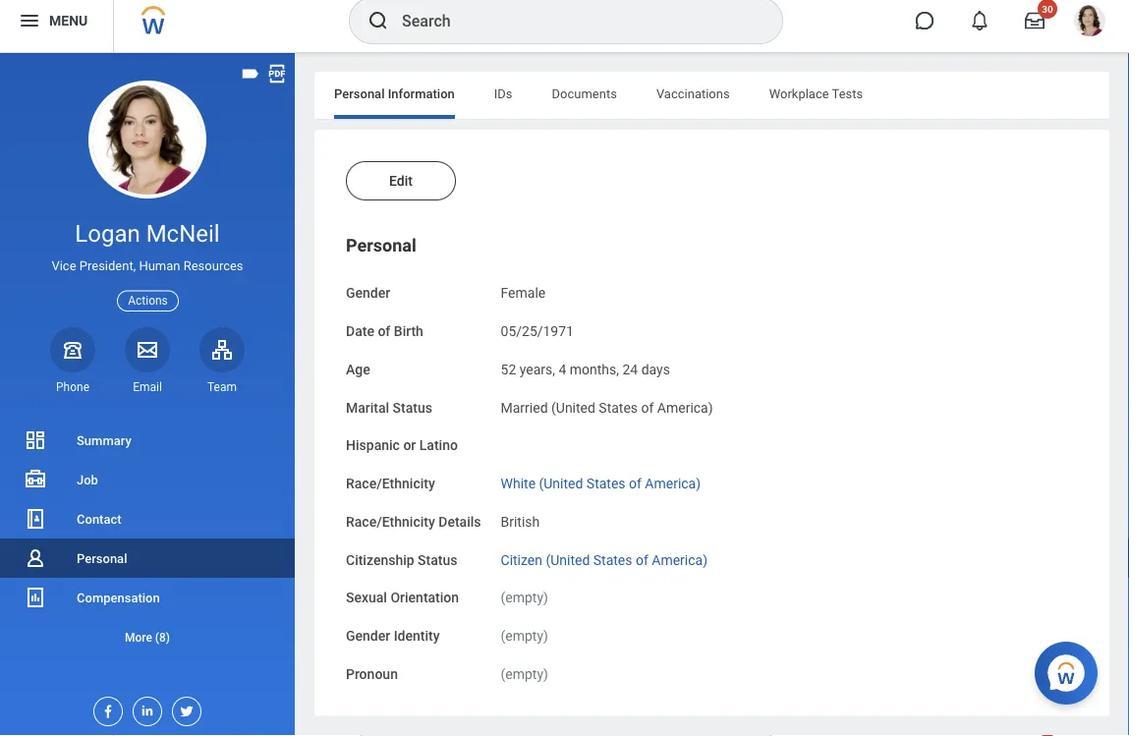 Task type: locate. For each thing, give the bounding box(es) containing it.
states inside marital status element
[[599, 400, 638, 416]]

phone image
[[59, 338, 87, 362]]

summary
[[77, 433, 132, 448]]

months,
[[570, 362, 619, 378]]

states
[[599, 400, 638, 416], [587, 476, 626, 492], [594, 552, 633, 569]]

list
[[0, 421, 295, 657]]

1 vertical spatial status
[[418, 552, 458, 569]]

of inside marital status element
[[642, 400, 654, 416]]

compensation link
[[0, 578, 295, 618]]

race/ethnicity details
[[346, 514, 481, 531]]

married (united states of america)
[[501, 400, 713, 416]]

0 vertical spatial (empty)
[[501, 591, 549, 607]]

facebook image
[[94, 698, 116, 720]]

america) inside marital status element
[[658, 400, 713, 416]]

states inside white (united states of america) link
[[587, 476, 626, 492]]

justify image
[[18, 9, 41, 33]]

america) for white (united states of america)
[[645, 476, 701, 492]]

america)
[[658, 400, 713, 416], [645, 476, 701, 492], [652, 552, 708, 569]]

2 vertical spatial america)
[[652, 552, 708, 569]]

personal inside group
[[346, 236, 417, 257]]

email logan mcneil element
[[125, 379, 170, 395]]

status up or
[[393, 400, 433, 416]]

menu
[[49, 13, 88, 29]]

latino
[[420, 438, 458, 454]]

1 vertical spatial america)
[[645, 476, 701, 492]]

52
[[501, 362, 516, 378]]

1 gender from the top
[[346, 286, 391, 302]]

personal
[[334, 87, 385, 101], [346, 236, 417, 257], [77, 551, 127, 566]]

1 (empty) from the top
[[501, 591, 549, 607]]

(empty) for orientation
[[501, 591, 549, 607]]

0 vertical spatial states
[[599, 400, 638, 416]]

0 vertical spatial personal
[[334, 87, 385, 101]]

email
[[133, 380, 162, 394]]

team
[[207, 380, 237, 394]]

2 vertical spatial (empty)
[[501, 667, 549, 683]]

of down days
[[642, 400, 654, 416]]

more (8) button
[[0, 618, 295, 657]]

2 vertical spatial states
[[594, 552, 633, 569]]

white (united states of america)
[[501, 476, 701, 492]]

white
[[501, 476, 536, 492]]

1 vertical spatial (united
[[539, 476, 583, 492]]

(united for citizen
[[546, 552, 590, 569]]

linkedin image
[[134, 698, 155, 719]]

1 vertical spatial personal
[[346, 236, 417, 257]]

of for citizen (united states of america)
[[636, 552, 649, 569]]

race/ethnicity up citizenship
[[346, 514, 435, 531]]

vice president, human resources
[[52, 259, 243, 274]]

gender identity
[[346, 629, 440, 645]]

team link
[[200, 327, 245, 395]]

52 years, 4 months, 24 days
[[501, 362, 671, 378]]

date of birth element
[[501, 312, 574, 341]]

of inside citizen (united states of america) link
[[636, 552, 649, 569]]

tag image
[[240, 63, 262, 85]]

(united right white
[[539, 476, 583, 492]]

1 vertical spatial states
[[587, 476, 626, 492]]

2 gender from the top
[[346, 629, 391, 645]]

edit button
[[346, 162, 456, 201]]

america) for married (united states of america)
[[658, 400, 713, 416]]

states for white
[[587, 476, 626, 492]]

1 race/ethnicity from the top
[[346, 476, 435, 492]]

of for white (united states of america)
[[629, 476, 642, 492]]

race/ethnicity
[[346, 476, 435, 492], [346, 514, 435, 531]]

states inside citizen (united states of america) link
[[594, 552, 633, 569]]

view printable version (pdf) image
[[266, 63, 288, 85]]

gender up "date"
[[346, 286, 391, 302]]

1 vertical spatial (empty)
[[501, 629, 549, 645]]

age element
[[501, 350, 671, 379]]

personal for personal information
[[334, 87, 385, 101]]

status up "orientation"
[[418, 552, 458, 569]]

personal information
[[334, 87, 455, 101]]

states for citizen
[[594, 552, 633, 569]]

details
[[439, 514, 481, 531]]

0 vertical spatial status
[[393, 400, 433, 416]]

gender
[[346, 286, 391, 302], [346, 629, 391, 645]]

personal down the edit button
[[346, 236, 417, 257]]

personal down contact
[[77, 551, 127, 566]]

menu banner
[[0, 0, 1130, 53]]

2 race/ethnicity from the top
[[346, 514, 435, 531]]

0 vertical spatial (united
[[552, 400, 596, 416]]

sexual
[[346, 591, 387, 607]]

of inside white (united states of america) link
[[629, 476, 642, 492]]

compensation image
[[24, 586, 47, 610]]

gender down sexual
[[346, 629, 391, 645]]

workplace
[[770, 87, 829, 101]]

status
[[393, 400, 433, 416], [418, 552, 458, 569]]

marital status
[[346, 400, 433, 416]]

(empty)
[[501, 591, 549, 607], [501, 629, 549, 645], [501, 667, 549, 683]]

1 vertical spatial race/ethnicity
[[346, 514, 435, 531]]

0 vertical spatial gender
[[346, 286, 391, 302]]

gender for gender identity
[[346, 629, 391, 645]]

mcneil
[[146, 220, 220, 248]]

of
[[378, 324, 391, 340], [642, 400, 654, 416], [629, 476, 642, 492], [636, 552, 649, 569]]

(8)
[[155, 631, 170, 645]]

citizen (united states of america)
[[501, 552, 708, 569]]

0 vertical spatial race/ethnicity
[[346, 476, 435, 492]]

tab list
[[315, 72, 1110, 119]]

more
[[125, 631, 152, 645]]

citizen
[[501, 552, 543, 569]]

states up citizen (united states of america) link
[[587, 476, 626, 492]]

states down 24
[[599, 400, 638, 416]]

2 vertical spatial personal
[[77, 551, 127, 566]]

citizenship status
[[346, 552, 458, 569]]

race/ethnicity down hispanic or latino
[[346, 476, 435, 492]]

2 (empty) from the top
[[501, 629, 549, 645]]

states down "white (united states of america)"
[[594, 552, 633, 569]]

citizen (united states of america) link
[[501, 548, 708, 569]]

personal for personal button
[[346, 236, 417, 257]]

(united inside marital status element
[[552, 400, 596, 416]]

(united down the 4
[[552, 400, 596, 416]]

more (8) button
[[0, 626, 295, 649]]

2 vertical spatial (united
[[546, 552, 590, 569]]

0 vertical spatial america)
[[658, 400, 713, 416]]

more (8)
[[125, 631, 170, 645]]

edit
[[389, 173, 413, 189]]

(united right citizen
[[546, 552, 590, 569]]

1 vertical spatial gender
[[346, 629, 391, 645]]

personal image
[[24, 547, 47, 570]]

birth
[[394, 324, 424, 340]]

of down "white (united states of america)"
[[636, 552, 649, 569]]

personal left information
[[334, 87, 385, 101]]

compensation
[[77, 590, 160, 605]]

job image
[[24, 468, 47, 492]]

of up citizen (united states of america) link
[[629, 476, 642, 492]]

actions
[[128, 294, 168, 308]]

(united
[[552, 400, 596, 416], [539, 476, 583, 492], [546, 552, 590, 569]]



Task type: describe. For each thing, give the bounding box(es) containing it.
status for citizenship status
[[418, 552, 458, 569]]

vice
[[52, 259, 76, 274]]

(united for married
[[552, 400, 596, 416]]

vaccinations
[[657, 87, 730, 101]]

ids
[[494, 87, 513, 101]]

days
[[642, 362, 671, 378]]

summary link
[[0, 421, 295, 460]]

race/ethnicity for race/ethnicity
[[346, 476, 435, 492]]

orientation
[[391, 591, 459, 607]]

marital status element
[[501, 388, 713, 417]]

phone button
[[50, 327, 95, 395]]

3 (empty) from the top
[[501, 667, 549, 683]]

Search Workday  search field
[[402, 0, 742, 43]]

4
[[559, 362, 567, 378]]

mail image
[[136, 338, 159, 362]]

workplace tests
[[770, 87, 864, 101]]

date
[[346, 324, 375, 340]]

date of birth
[[346, 324, 424, 340]]

years,
[[520, 362, 556, 378]]

tests
[[832, 87, 864, 101]]

human
[[139, 259, 180, 274]]

(united for white
[[539, 476, 583, 492]]

team logan mcneil element
[[200, 379, 245, 395]]

tab list containing personal information
[[315, 72, 1110, 119]]

of right "date"
[[378, 324, 391, 340]]

hispanic or latino
[[346, 438, 458, 454]]

sexual orientation
[[346, 591, 459, 607]]

of for married (united states of america)
[[642, 400, 654, 416]]

female
[[501, 286, 546, 302]]

america) for citizen (united states of america)
[[652, 552, 708, 569]]

logan mcneil
[[75, 220, 220, 248]]

citizenship
[[346, 552, 415, 569]]

profile logan mcneil image
[[1075, 5, 1106, 41]]

phone
[[56, 380, 89, 394]]

contact image
[[24, 507, 47, 531]]

logan
[[75, 220, 140, 248]]

phone logan mcneil element
[[50, 379, 95, 395]]

female element
[[501, 282, 546, 302]]

british element
[[501, 510, 540, 531]]

information
[[388, 87, 455, 101]]

job link
[[0, 460, 295, 500]]

workday assistant region
[[1035, 634, 1106, 705]]

navigation pane region
[[0, 53, 295, 736]]

identity
[[394, 629, 440, 645]]

states for married
[[599, 400, 638, 416]]

job
[[77, 472, 98, 487]]

or
[[404, 438, 416, 454]]

marital
[[346, 400, 390, 416]]

personal group
[[346, 235, 1079, 685]]

hispanic
[[346, 438, 400, 454]]

contact
[[77, 512, 122, 527]]

30 button
[[1014, 0, 1058, 43]]

white (united states of america) link
[[501, 472, 701, 492]]

24
[[623, 362, 638, 378]]

resources
[[184, 259, 243, 274]]

documents
[[552, 87, 617, 101]]

view team image
[[210, 338, 234, 362]]

personal link
[[0, 539, 295, 578]]

actions button
[[117, 291, 179, 311]]

list containing summary
[[0, 421, 295, 657]]

personal inside list
[[77, 551, 127, 566]]

age
[[346, 362, 370, 378]]

contact link
[[0, 500, 295, 539]]

05/25/1971
[[501, 324, 574, 340]]

notifications large image
[[971, 11, 990, 31]]

pronoun
[[346, 667, 398, 683]]

inbox large image
[[1026, 11, 1045, 31]]

status for marital status
[[393, 400, 433, 416]]

president,
[[79, 259, 136, 274]]

race/ethnicity for race/ethnicity details
[[346, 514, 435, 531]]

30
[[1043, 3, 1054, 15]]

married
[[501, 400, 548, 416]]

(empty) for identity
[[501, 629, 549, 645]]

twitter image
[[173, 698, 195, 720]]

gender for gender
[[346, 286, 391, 302]]

summary image
[[24, 429, 47, 452]]

personal button
[[346, 236, 417, 257]]

email button
[[125, 327, 170, 395]]

british
[[501, 514, 540, 531]]

search image
[[367, 9, 390, 33]]

menu button
[[0, 0, 113, 53]]



Task type: vqa. For each thing, say whether or not it's contained in the screenshot.
the bottommost row
no



